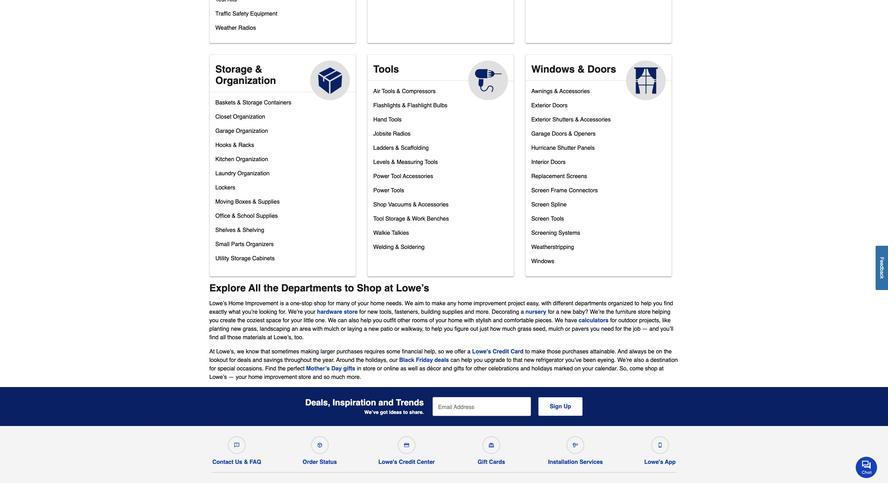 Task type: describe. For each thing, give the bounding box(es) containing it.
to up the furniture
[[635, 301, 640, 307]]

celebrations
[[489, 366, 519, 373]]

the up mother's
[[313, 358, 321, 364]]

for up need
[[611, 318, 617, 324]]

and down mother's
[[313, 375, 322, 381]]

2 horizontal spatial we
[[555, 318, 564, 324]]

storage & organization
[[216, 63, 276, 86]]

replacement screens link
[[532, 172, 588, 186]]

hardware
[[317, 309, 343, 316]]

other inside "for a new baby? we're the furniture store helping you create the coziest space for your little one. we can also help you outfit other rooms of your home with stylish and comfortable pieces. we have"
[[398, 318, 411, 324]]

your up little
[[305, 309, 316, 316]]

refrigerator
[[536, 358, 564, 364]]

windows for windows & doors
[[532, 63, 575, 75]]

& right awnings
[[555, 88, 558, 95]]

can inside "for a new baby? we're the furniture store helping you create the coziest space for your little one. we can also help you outfit other rooms of your home with stylish and comfortable pieces. we have"
[[338, 318, 347, 324]]

tool storage & work benches link
[[374, 214, 449, 228]]

0 horizontal spatial we
[[328, 318, 337, 324]]

& up 'awnings & accessories'
[[578, 63, 585, 75]]

to inside can help you upgrade to that new refrigerator you've been eyeing. we're also a destination for special occasions. find the perfect
[[507, 358, 512, 364]]

f e e d b a c k
[[880, 257, 886, 279]]

organization for closet
[[233, 114, 265, 120]]

store down many
[[344, 309, 358, 316]]

2 as from the left
[[420, 366, 426, 373]]

pavers
[[572, 326, 589, 333]]

mobile image
[[658, 443, 663, 448]]

flashlights
[[374, 103, 401, 109]]

and right décor
[[443, 366, 452, 373]]

calculators
[[579, 318, 609, 324]]

0 horizontal spatial credit
[[399, 460, 416, 466]]

black
[[400, 358, 415, 364]]

create
[[220, 318, 236, 324]]

closet
[[216, 114, 232, 120]]

order
[[303, 460, 318, 466]]

f e e d b a c k button
[[876, 246, 889, 291]]

tools up "air"
[[374, 63, 399, 75]]

helping
[[653, 309, 671, 316]]

you down calculators
[[591, 326, 600, 333]]

new left the tools,
[[368, 309, 378, 316]]

store right the in
[[363, 366, 376, 373]]

at inside "for outdoor projects, like planting new grass, landscaping an area with mulch or laying a new patio or walkway, to help you figure out just how much grass seed, mulch or pavers you need for the job — and you'll find all those materials at lowe's, too."
[[268, 335, 272, 341]]

home up the tools,
[[371, 301, 385, 307]]

flashlights & flashlight bulbs link
[[374, 101, 448, 115]]

calendar.
[[595, 366, 618, 373]]

your down occasions.
[[236, 375, 247, 381]]

or right patio
[[395, 326, 400, 333]]

the right 'all'
[[264, 283, 279, 294]]

windows & doors image
[[627, 61, 666, 100]]

baby?
[[573, 309, 589, 316]]

equipment
[[250, 11, 278, 17]]

the down what at the bottom left of the page
[[238, 318, 246, 324]]

area
[[300, 326, 311, 333]]

your down the hardware store for new tools, fasteners, building supplies and more. decorating a nursery
[[436, 318, 447, 324]]

screen for screen spline
[[532, 202, 550, 208]]

ladders & scaffolding
[[374, 145, 429, 151]]

& right the shutters
[[576, 117, 579, 123]]

easy,
[[527, 301, 540, 307]]

windows & doors
[[532, 63, 617, 75]]

kitchen organization
[[216, 156, 268, 163]]

screening systems
[[532, 230, 581, 237]]

the down the organized
[[607, 309, 615, 316]]

for right need
[[616, 326, 622, 333]]

1 we from the left
[[237, 349, 244, 356]]

or left laying
[[341, 326, 346, 333]]

air tools & compressors link
[[374, 87, 436, 101]]

too.
[[295, 335, 304, 341]]

storage inside tool storage & work benches link
[[386, 216, 406, 222]]

and inside "for a new baby? we're the furniture store helping you create the coziest space for your little one. we can also help you outfit other rooms of your home with stylish and comfortable pieces. we have"
[[493, 318, 503, 324]]

hooks
[[216, 142, 232, 149]]

credit card image
[[404, 443, 409, 448]]

power for power tool accessories
[[374, 173, 390, 180]]

help inside "for outdoor projects, like planting new grass, landscaping an area with mulch or laying a new patio or walkway, to help you figure out just how much grass seed, mulch or pavers you need for the job — and you'll find all those materials at lowe's, too."
[[432, 326, 443, 333]]

1 gifts from the left
[[344, 366, 356, 373]]

requires
[[365, 349, 385, 356]]

kitchen organization link
[[216, 155, 268, 169]]

power tool accessories link
[[374, 172, 434, 186]]

stop
[[302, 301, 313, 307]]

at inside in store or online as well as décor and gifts for other celebrations and holidays marked on your calendar. so, come shop at lowe's — your home improvement store and so much more.
[[660, 366, 664, 373]]

more. inside in store or online as well as décor and gifts for other celebrations and holidays marked on your calendar. so, come shop at lowe's — your home improvement store and so much more.
[[347, 375, 362, 381]]

pickup image
[[318, 443, 323, 448]]

been
[[584, 358, 596, 364]]

radios for jobsite radios
[[393, 131, 411, 137]]

gift
[[478, 460, 488, 466]]

lowe's inside lowe's home improvement is a one-stop shop for many of your home needs. we aim to make any home improvement project easy, with different departments organized to help you find exactly what you're looking for. we're your
[[210, 301, 227, 307]]

on inside in store or online as well as décor and gifts for other celebrations and holidays marked on your calendar. so, come shop at lowe's — your home improvement store and so much more.
[[575, 366, 581, 373]]

tools image
[[469, 61, 508, 100]]

doors for garage doors & openers
[[552, 131, 567, 137]]

air
[[374, 88, 381, 95]]

& right office
[[232, 213, 236, 220]]

to up many
[[345, 283, 354, 294]]

a inside "for a new baby? we're the furniture store helping you create the coziest space for your little one. we can also help you outfit other rooms of your home with stylish and comfortable pieces. we have"
[[557, 309, 560, 316]]

& up flashlights
[[397, 88, 401, 95]]

job
[[634, 326, 641, 333]]

is
[[280, 301, 284, 307]]

can help you upgrade to that new refrigerator you've been eyeing. we're also a destination for special occasions. find the perfect
[[210, 358, 678, 373]]

for up pieces.
[[548, 309, 555, 316]]

welding & soldering link
[[374, 243, 425, 257]]

work
[[412, 216, 426, 222]]

always
[[630, 349, 647, 356]]

your down been
[[583, 366, 594, 373]]

walkie talkies
[[374, 230, 409, 237]]

replacement screens
[[532, 173, 588, 180]]

lowe's up upgrade
[[472, 349, 492, 356]]

sign up form
[[433, 398, 583, 417]]

awnings
[[532, 88, 553, 95]]

organization inside storage & organization "link"
[[216, 75, 276, 86]]

& right us at the left bottom
[[244, 460, 248, 466]]

with inside "for outdoor projects, like planting new grass, landscaping an area with mulch or laying a new patio or walkway, to help you figure out just how much grass seed, mulch or pavers you need for the job — and you'll find all those materials at lowe's, too."
[[313, 326, 323, 333]]

you left figure
[[444, 326, 453, 333]]

improvement inside in store or online as well as décor and gifts for other celebrations and holidays marked on your calendar. so, come shop at lowe's — your home improvement store and so much more.
[[264, 375, 297, 381]]

dimensions image
[[574, 443, 578, 448]]

for inside to make those purchases attainable. and always be on the lookout for deals and savings throughout the year. around the holidays, our
[[229, 358, 236, 364]]

scaffolding
[[401, 145, 429, 151]]

home
[[229, 301, 244, 307]]

outfit
[[384, 318, 396, 324]]

the up the in
[[356, 358, 364, 364]]

screening
[[532, 230, 557, 237]]

moving boxes & supplies
[[216, 199, 280, 205]]

and right supplies
[[465, 309, 474, 316]]

a inside lowe's home improvement is a one-stop shop for many of your home needs. we aim to make any home improvement project easy, with different departments organized to help you find exactly what you're looking for. we're your
[[286, 301, 289, 307]]

jobsite
[[374, 131, 392, 137]]

also inside can help you upgrade to that new refrigerator you've been eyeing. we're also a destination for special occasions. find the perfect
[[634, 358, 645, 364]]

power for power tools
[[374, 188, 390, 194]]

2 we from the left
[[446, 349, 453, 356]]

interior doors link
[[532, 158, 566, 172]]

welding
[[374, 244, 394, 251]]

can inside can help you upgrade to that new refrigerator you've been eyeing. we're also a destination for special occasions. find the perfect
[[451, 358, 460, 364]]

— inside "for outdoor projects, like planting new grass, landscaping an area with mulch or laying a new patio or walkway, to help you figure out just how much grass seed, mulch or pavers you need for the job — and you'll find all those materials at lowe's, too."
[[643, 326, 648, 333]]

out
[[471, 326, 479, 333]]

on inside to make those purchases attainable. and always be on the lookout for deals and savings throughout the year. around the holidays, our
[[657, 349, 663, 356]]

lowe's, inside "for outdoor projects, like planting new grass, landscaping an area with mulch or laying a new patio or walkway, to help you figure out just how much grass seed, mulch or pavers you need for the job — and you'll find all those materials at lowe's, too."
[[274, 335, 293, 341]]

project
[[508, 301, 525, 307]]

& down exterior shutters & accessories link
[[569, 131, 573, 137]]

that inside can help you upgrade to that new refrigerator you've been eyeing. we're also a destination for special occasions. find the perfect
[[513, 358, 523, 364]]

to inside to make those purchases attainable. and always be on the lookout for deals and savings throughout the year. around the holidays, our
[[526, 349, 530, 356]]

panels
[[578, 145, 595, 151]]

traffic safety equipment
[[216, 11, 278, 17]]

0 vertical spatial that
[[261, 349, 270, 356]]

exterior for exterior doors
[[532, 103, 551, 109]]

screening systems link
[[532, 228, 581, 243]]

of inside "for a new baby? we're the furniture store helping you create the coziest space for your little one. we can also help you outfit other rooms of your home with stylish and comfortable pieces. we have"
[[430, 318, 434, 324]]

doors for interior doors
[[551, 159, 566, 166]]

tools right measuring
[[425, 159, 438, 166]]

pieces.
[[536, 318, 554, 324]]

make inside lowe's home improvement is a one-stop shop for many of your home needs. we aim to make any home improvement project easy, with different departments organized to help you find exactly what you're looking for. we're your
[[432, 301, 446, 307]]

0 horizontal spatial lowe's,
[[216, 349, 236, 356]]

& right levels on the left of the page
[[392, 159, 395, 166]]

new down "create"
[[231, 326, 241, 333]]

and left holidays
[[521, 366, 530, 373]]

lookout
[[210, 358, 228, 364]]

organization for kitchen
[[236, 156, 268, 163]]

store down perfect
[[299, 375, 311, 381]]

tools for hand
[[389, 117, 402, 123]]

1 purchases from the left
[[337, 349, 363, 356]]

with inside "for a new baby? we're the furniture store helping you create the coziest space for your little one. we can also help you outfit other rooms of your home with stylish and comfortable pieces. we have"
[[464, 318, 474, 324]]

gift cards
[[478, 460, 506, 466]]

lowe's credit center link
[[379, 434, 435, 466]]

shutters
[[553, 117, 574, 123]]

seed,
[[534, 326, 547, 333]]

for down for.
[[283, 318, 290, 324]]

accessories inside power tool accessories link
[[403, 173, 434, 180]]

to make those purchases attainable. and always be on the lookout for deals and savings throughout the year. around the holidays, our
[[210, 349, 672, 364]]

your right many
[[358, 301, 369, 307]]

gift card image
[[489, 443, 494, 448]]

storage & organization link
[[210, 55, 356, 100]]

new left patio
[[369, 326, 379, 333]]

0 vertical spatial at
[[385, 283, 394, 294]]

windows & doors link
[[526, 55, 672, 100]]

1 horizontal spatial credit
[[493, 349, 510, 356]]

customer care image
[[234, 443, 239, 448]]

help inside "for a new baby? we're the furniture store helping you create the coziest space for your little one. we can also help you outfit other rooms of your home with stylish and comfortable pieces. we have"
[[361, 318, 372, 324]]

departments
[[281, 283, 342, 294]]

for inside in store or online as well as décor and gifts for other celebrations and holidays marked on your calendar. so, come shop at lowe's — your home improvement store and so much more.
[[466, 366, 473, 373]]

& down air tools & compressors link
[[402, 103, 406, 109]]

& up the tool storage & work benches
[[413, 202, 417, 208]]

a inside can help you upgrade to that new refrigerator you've been eyeing. we're also a destination for special occasions. find the perfect
[[646, 358, 649, 364]]

& left racks
[[233, 142, 237, 149]]

much inside in store or online as well as décor and gifts for other celebrations and holidays marked on your calendar. so, come shop at lowe's — your home improvement store and so much more.
[[332, 375, 345, 381]]

grass
[[518, 326, 532, 333]]

traffic safety equipment link
[[216, 9, 278, 23]]

be
[[649, 349, 655, 356]]

welding & soldering
[[374, 244, 425, 251]]

one.
[[316, 318, 327, 324]]

& right baskets
[[237, 100, 241, 106]]

contact
[[213, 460, 234, 466]]

to right aim
[[426, 301, 431, 307]]

attainable.
[[591, 349, 617, 356]]

us
[[235, 460, 243, 466]]

special
[[218, 366, 235, 373]]

hardware store for new tools, fasteners, building supplies and more. decorating a nursery
[[317, 309, 547, 316]]

1 e from the top
[[880, 260, 886, 263]]

a up comfortable
[[521, 309, 524, 316]]

other inside in store or online as well as décor and gifts for other celebrations and holidays marked on your calendar. so, come shop at lowe's — your home improvement store and so much more.
[[474, 366, 487, 373]]

a inside "for outdoor projects, like planting new grass, landscaping an area with mulch or laying a new patio or walkway, to help you figure out just how much grass seed, mulch or pavers you need for the job — and you'll find all those materials at lowe's, too."
[[364, 326, 367, 333]]

1 vertical spatial shop
[[357, 283, 382, 294]]

shop vacuums & accessories
[[374, 202, 449, 208]]

& inside 'link'
[[237, 227, 241, 234]]

small
[[216, 242, 230, 248]]

weatherstripping
[[532, 244, 575, 251]]

calculators link
[[579, 318, 609, 324]]

a right offer
[[468, 349, 471, 356]]



Task type: vqa. For each thing, say whether or not it's contained in the screenshot.
3. Christmas Window Garland
no



Task type: locate. For each thing, give the bounding box(es) containing it.
accessories inside shop vacuums & accessories link
[[419, 202, 449, 208]]

for inside can help you upgrade to that new refrigerator you've been eyeing. we're also a destination for special occasions. find the perfect
[[210, 366, 216, 373]]

windows
[[532, 63, 575, 75], [532, 259, 555, 265]]

also up laying
[[349, 318, 359, 324]]

0 vertical spatial lowe's,
[[274, 335, 293, 341]]

or inside in store or online as well as décor and gifts for other celebrations and holidays marked on your calendar. so, come shop at lowe's — your home improvement store and so much more.
[[377, 366, 382, 373]]

home inside in store or online as well as décor and gifts for other celebrations and holidays marked on your calendar. so, come shop at lowe's — your home improvement store and so much more.
[[249, 375, 263, 381]]

you down the tools,
[[373, 318, 382, 324]]

at down landscaping
[[268, 335, 272, 341]]

organization inside laundry organization link
[[238, 171, 270, 177]]

so,
[[620, 366, 629, 373]]

parts
[[231, 242, 245, 248]]

décor
[[427, 366, 441, 373]]

lowe's down special
[[210, 375, 227, 381]]

c
[[880, 274, 886, 277]]

1 horizontal spatial deals
[[435, 358, 449, 364]]

with down one.
[[313, 326, 323, 333]]

2 lowe's from the left
[[645, 460, 664, 466]]

organization down racks
[[236, 156, 268, 163]]

deals inside to make those purchases attainable. and always be on the lookout for deals and savings throughout the year. around the holidays, our
[[238, 358, 251, 364]]

closet organization link
[[216, 112, 265, 126]]

boxes
[[235, 199, 251, 205]]

hand tools link
[[374, 115, 402, 129]]

2 purchases from the left
[[563, 349, 589, 356]]

organization for laundry
[[238, 171, 270, 177]]

organization
[[216, 75, 276, 86], [233, 114, 265, 120], [236, 128, 268, 134], [236, 156, 268, 163], [238, 171, 270, 177]]

as down black friday deals "link"
[[420, 366, 426, 373]]

1 vertical spatial find
[[210, 335, 219, 341]]

1 horizontal spatial tool
[[391, 173, 402, 180]]

shop inside lowe's home improvement is a one-stop shop for many of your home needs. we aim to make any home improvement project easy, with different departments organized to help you find exactly what you're looking for. we're your
[[314, 301, 326, 307]]

mulch down one.
[[324, 326, 340, 333]]

we up fasteners,
[[405, 301, 413, 307]]

0 vertical spatial also
[[349, 318, 359, 324]]

1 vertical spatial power
[[374, 188, 390, 194]]

1 horizontal spatial purchases
[[563, 349, 589, 356]]

of inside lowe's home improvement is a one-stop shop for many of your home needs. we aim to make any home improvement project easy, with different departments organized to help you find exactly what you're looking for. we're your
[[352, 301, 356, 307]]

inspiration
[[333, 398, 376, 408]]

0 horizontal spatial at
[[268, 335, 272, 341]]

for up laying
[[360, 309, 366, 316]]

organization inside closet organization link
[[233, 114, 265, 120]]

laundry organization link
[[216, 169, 270, 183]]

kitchen
[[216, 156, 234, 163]]

you left upgrade
[[474, 358, 483, 364]]

2 vertical spatial screen
[[532, 216, 550, 222]]

1 lowe's from the left
[[379, 460, 398, 466]]

1 vertical spatial —
[[229, 375, 234, 381]]

store
[[344, 309, 358, 316], [638, 309, 651, 316], [363, 366, 376, 373], [299, 375, 311, 381]]

shop vacuums & accessories link
[[374, 200, 449, 214]]

1 vertical spatial other
[[474, 366, 487, 373]]

throughout
[[285, 358, 312, 364]]

levels & measuring tools
[[374, 159, 438, 166]]

to inside "for outdoor projects, like planting new grass, landscaping an area with mulch or laying a new patio or walkway, to help you figure out just how much grass seed, mulch or pavers you need for the job — and you'll find all those materials at lowe's, too."
[[426, 326, 430, 333]]

0 vertical spatial those
[[228, 335, 241, 341]]

shelves
[[216, 227, 236, 234]]

exterior doors
[[532, 103, 568, 109]]

0 vertical spatial with
[[542, 301, 552, 307]]

2 mulch from the left
[[549, 326, 564, 333]]

power down levels on the left of the page
[[374, 173, 390, 180]]

or down have
[[566, 326, 571, 333]]

0 horizontal spatial much
[[332, 375, 345, 381]]

lowe's for lowe's app
[[645, 460, 664, 466]]

and down projects,
[[650, 326, 659, 333]]

tool up the walkie
[[374, 216, 384, 222]]

year.
[[323, 358, 335, 364]]

for down offer
[[466, 366, 473, 373]]

any
[[448, 301, 457, 307]]

needs.
[[386, 301, 403, 307]]

for inside lowe's home improvement is a one-stop shop for many of your home needs. we aim to make any home improvement project easy, with different departments organized to help you find exactly what you're looking for. we're your
[[328, 301, 335, 307]]

1 horizontal spatial on
[[657, 349, 663, 356]]

lowe's credit card link
[[472, 349, 524, 356]]

we
[[237, 349, 244, 356], [446, 349, 453, 356]]

1 screen from the top
[[532, 188, 550, 194]]

0 horizontal spatial find
[[210, 335, 219, 341]]

improvement up decorating
[[474, 301, 507, 307]]

1 horizontal spatial those
[[547, 349, 561, 356]]

0 horizontal spatial other
[[398, 318, 411, 324]]

1 vertical spatial of
[[430, 318, 434, 324]]

2 vertical spatial at
[[660, 366, 664, 373]]

moving
[[216, 199, 234, 205]]

make up the hardware store for new tools, fasteners, building supplies and more. decorating a nursery
[[432, 301, 446, 307]]

0 horizontal spatial tool
[[374, 216, 384, 222]]

fasteners,
[[395, 309, 420, 316]]

more. down the in
[[347, 375, 362, 381]]

help up projects,
[[641, 301, 652, 307]]

tools for air
[[382, 88, 395, 95]]

1 horizontal spatial that
[[513, 358, 523, 364]]

of right many
[[352, 301, 356, 307]]

black friday deals
[[400, 358, 449, 364]]

your up an
[[291, 318, 302, 324]]

on right 'be'
[[657, 349, 663, 356]]

exterior down exterior doors link
[[532, 117, 551, 123]]

help down "for a new baby? we're the furniture store helping you create the coziest space for your little one. we can also help you outfit other rooms of your home with stylish and comfortable pieces. we have"
[[432, 326, 443, 333]]

so inside in store or online as well as décor and gifts for other celebrations and holidays marked on your calendar. so, come shop at lowe's — your home improvement store and so much more.
[[324, 375, 330, 381]]

we're inside lowe's home improvement is a one-stop shop for many of your home needs. we aim to make any home improvement project easy, with different departments organized to help you find exactly what you're looking for. we're your
[[288, 309, 303, 316]]

garage doors & openers
[[532, 131, 596, 137]]

on down you've
[[575, 366, 581, 373]]

2 exterior from the top
[[532, 117, 551, 123]]

0 horizontal spatial garage
[[216, 128, 234, 134]]

0 horizontal spatial gifts
[[344, 366, 356, 373]]

0 vertical spatial screen
[[532, 188, 550, 194]]

garage up hurricane
[[532, 131, 551, 137]]

services
[[580, 460, 603, 466]]

0 vertical spatial windows
[[532, 63, 575, 75]]

lockers link
[[216, 183, 235, 197]]

exterior doors link
[[532, 101, 568, 115]]

0 horizontal spatial radios
[[238, 25, 256, 31]]

other down fasteners,
[[398, 318, 411, 324]]

and inside to make those purchases attainable. and always be on the lookout for deals and savings throughout the year. around the holidays, our
[[253, 358, 262, 364]]

1 horizontal spatial we're
[[590, 309, 605, 316]]

we
[[405, 301, 413, 307], [328, 318, 337, 324], [555, 318, 564, 324]]

1 horizontal spatial radios
[[393, 131, 411, 137]]

flashlights & flashlight bulbs
[[374, 103, 448, 109]]

for a new baby? we're the furniture store helping you create the coziest space for your little one. we can also help you outfit other rooms of your home with stylish and comfortable pieces. we have
[[210, 309, 671, 324]]

shop right come
[[646, 366, 658, 373]]

to down rooms
[[426, 326, 430, 333]]

supplies for office & school supplies
[[256, 213, 278, 220]]

0 horizontal spatial we
[[237, 349, 244, 356]]

systems
[[559, 230, 581, 237]]

the up destination
[[664, 349, 672, 356]]

supplies right boxes
[[258, 199, 280, 205]]

weather radios
[[216, 25, 256, 31]]

0 vertical spatial so
[[439, 349, 445, 356]]

to right card
[[526, 349, 530, 356]]

2 horizontal spatial at
[[660, 366, 664, 373]]

to inside deals, inspiration and trends we've got ideas to share.
[[404, 410, 408, 416]]

tools for power
[[391, 188, 404, 194]]

talkies
[[392, 230, 409, 237]]

1 as from the left
[[401, 366, 407, 373]]

1 vertical spatial can
[[451, 358, 460, 364]]

0 horizontal spatial make
[[432, 301, 446, 307]]

with up "out" at the right bottom
[[464, 318, 474, 324]]

tools right "air"
[[382, 88, 395, 95]]

jobsite radios
[[374, 131, 411, 137]]

& inside storage & organization
[[255, 63, 262, 75]]

shop inside in store or online as well as décor and gifts for other celebrations and holidays marked on your calendar. so, come shop at lowe's — your home improvement store and so much more.
[[646, 366, 658, 373]]

2 windows from the top
[[532, 259, 555, 265]]

or down holidays,
[[377, 366, 382, 373]]

awnings & accessories
[[532, 88, 590, 95]]

organized
[[609, 301, 634, 307]]

— inside in store or online as well as décor and gifts for other celebrations and holidays marked on your calendar. so, come shop at lowe's — your home improvement store and so much more.
[[229, 375, 234, 381]]

1 horizontal spatial shop
[[646, 366, 658, 373]]

1 horizontal spatial improvement
[[474, 301, 507, 307]]

financial
[[402, 349, 423, 356]]

for outdoor projects, like planting new grass, landscaping an area with mulch or laying a new patio or walkway, to help you figure out just how much grass seed, mulch or pavers you need for the job — and you'll find all those materials at lowe's, too.
[[210, 318, 674, 341]]

0 horizontal spatial those
[[228, 335, 241, 341]]

departments
[[575, 301, 607, 307]]

1 power from the top
[[374, 173, 390, 180]]

screen up screening
[[532, 216, 550, 222]]

1 horizontal spatial garage
[[532, 131, 551, 137]]

deals up décor
[[435, 358, 449, 364]]

lowe's up aim
[[396, 283, 430, 294]]

garage for garage organization
[[216, 128, 234, 134]]

1 horizontal spatial —
[[643, 326, 648, 333]]

tools up jobsite radios
[[389, 117, 402, 123]]

purchases
[[337, 349, 363, 356], [563, 349, 589, 356]]

& left work
[[407, 216, 411, 222]]

purchases inside to make those purchases attainable. and always be on the lookout for deals and savings throughout the year. around the holidays, our
[[563, 349, 589, 356]]

1 mulch from the left
[[324, 326, 340, 333]]

0 vertical spatial improvement
[[474, 301, 507, 307]]

black friday deals link
[[400, 358, 449, 364]]

gifts inside in store or online as well as décor and gifts for other celebrations and holidays marked on your calendar. so, come shop at lowe's — your home improvement store and so much more.
[[454, 366, 464, 373]]

sometimes
[[272, 349, 299, 356]]

0 horizontal spatial mulch
[[324, 326, 340, 333]]

1 horizontal spatial make
[[532, 349, 546, 356]]

1 vertical spatial much
[[332, 375, 345, 381]]

home inside "for a new baby? we're the furniture store helping you create the coziest space for your little one. we can also help you outfit other rooms of your home with stylish and comfortable pieces. we have"
[[449, 318, 463, 324]]

0 horizontal spatial on
[[575, 366, 581, 373]]

the right "find"
[[278, 366, 286, 373]]

improvement down "find"
[[264, 375, 297, 381]]

to right the ideas
[[404, 410, 408, 416]]

1 vertical spatial screen
[[532, 202, 550, 208]]

app
[[665, 460, 676, 466]]

1 horizontal spatial also
[[634, 358, 645, 364]]

make inside to make those purchases attainable. and always be on the lookout for deals and savings throughout the year. around the holidays, our
[[532, 349, 546, 356]]

deals up occasions.
[[238, 358, 251, 364]]

organization for garage
[[236, 128, 268, 134]]

1 vertical spatial radios
[[393, 131, 411, 137]]

2 power from the top
[[374, 188, 390, 194]]

you inside can help you upgrade to that new refrigerator you've been eyeing. we're also a destination for special occasions. find the perfect
[[474, 358, 483, 364]]

organization inside garage organization link
[[236, 128, 268, 134]]

0 vertical spatial shop
[[374, 202, 387, 208]]

accessories up openers
[[581, 117, 611, 123]]

store inside "for a new baby? we're the furniture store helping you create the coziest space for your little one. we can also help you outfit other rooms of your home with stylish and comfortable pieces. we have"
[[638, 309, 651, 316]]

tools down power tool accessories link
[[391, 188, 404, 194]]

tool down levels & measuring tools link
[[391, 173, 402, 180]]

1 vertical spatial at
[[268, 335, 272, 341]]

find inside "for outdoor projects, like planting new grass, landscaping an area with mulch or laying a new patio or walkway, to help you figure out just how much grass seed, mulch or pavers you need for the job — and you'll find all those materials at lowe's, too."
[[210, 335, 219, 341]]

a inside f e e d b a c k button
[[880, 272, 886, 274]]

the inside can help you upgrade to that new refrigerator you've been eyeing. we're also a destination for special occasions. find the perfect
[[278, 366, 286, 373]]

we're inside can help you upgrade to that new refrigerator you've been eyeing. we're also a destination for special occasions. find the perfect
[[618, 358, 633, 364]]

exterior shutters & accessories
[[532, 117, 611, 123]]

shelves & shelving
[[216, 227, 264, 234]]

2 e from the top
[[880, 263, 886, 266]]

radios down traffic safety equipment link
[[238, 25, 256, 31]]

0 vertical spatial more.
[[476, 309, 491, 316]]

help down offer
[[462, 358, 472, 364]]

storage inside baskets & storage containers link
[[243, 100, 263, 106]]

offer
[[455, 349, 466, 356]]

the inside "for outdoor projects, like planting new grass, landscaping an area with mulch or laying a new patio or walkway, to help you figure out just how much grass seed, mulch or pavers you need for the job — and you'll find all those materials at lowe's, too."
[[624, 326, 632, 333]]

1 vertical spatial windows
[[532, 259, 555, 265]]

2 horizontal spatial with
[[542, 301, 552, 307]]

0 vertical spatial radios
[[238, 25, 256, 31]]

as down black
[[401, 366, 407, 373]]

storage up closet organization
[[243, 100, 263, 106]]

soldering
[[401, 244, 425, 251]]

& up baskets & storage containers at the left of page
[[255, 63, 262, 75]]

supplies for moving boxes & supplies
[[258, 199, 280, 205]]

awnings & accessories link
[[532, 87, 590, 101]]

0 vertical spatial tool
[[391, 173, 402, 180]]

for.
[[279, 309, 287, 316]]

1 vertical spatial those
[[547, 349, 561, 356]]

sign up
[[550, 404, 572, 410]]

lowe's inside in store or online as well as décor and gifts for other celebrations and holidays marked on your calendar. so, come shop at lowe's — your home improvement store and so much more.
[[210, 375, 227, 381]]

1 vertical spatial exterior
[[532, 117, 551, 123]]

1 horizontal spatial lowe's
[[645, 460, 664, 466]]

one-
[[291, 301, 302, 307]]

& right the shelves
[[237, 227, 241, 234]]

figure
[[455, 326, 469, 333]]

0 horizontal spatial shop
[[314, 301, 326, 307]]

outdoor
[[619, 318, 638, 324]]

gifts down around
[[344, 366, 356, 373]]

1 exterior from the top
[[532, 103, 551, 109]]

garage for garage doors & openers
[[532, 131, 551, 137]]

to
[[345, 283, 354, 294], [426, 301, 431, 307], [635, 301, 640, 307], [426, 326, 430, 333], [526, 349, 530, 356], [507, 358, 512, 364], [404, 410, 408, 416]]

3 screen from the top
[[532, 216, 550, 222]]

1 vertical spatial credit
[[399, 460, 416, 466]]

lowe's, up lookout
[[216, 349, 236, 356]]

1 horizontal spatial with
[[464, 318, 474, 324]]

those inside to make those purchases attainable. and always be on the lookout for deals and savings throughout the year. around the holidays, our
[[547, 349, 561, 356]]

windows for windows
[[532, 259, 555, 265]]

1 horizontal spatial find
[[664, 301, 674, 307]]

screen spline
[[532, 202, 567, 208]]

walkie
[[374, 230, 390, 237]]

1 vertical spatial also
[[634, 358, 645, 364]]

hurricane shutter panels
[[532, 145, 595, 151]]

0 vertical spatial on
[[657, 349, 663, 356]]

to up the celebrations
[[507, 358, 512, 364]]

with
[[542, 301, 552, 307], [464, 318, 474, 324], [313, 326, 323, 333]]

we down hardware
[[328, 318, 337, 324]]

accessories inside exterior shutters & accessories link
[[581, 117, 611, 123]]

& down the walkie talkies link
[[396, 244, 399, 251]]

0 vertical spatial supplies
[[258, 199, 280, 205]]

accessories inside awnings & accessories link
[[560, 88, 590, 95]]

organization inside the kitchen organization link
[[236, 156, 268, 163]]

help inside lowe's home improvement is a one-stop shop for many of your home needs. we aim to make any home improvement project easy, with different departments organized to help you find exactly what you're looking for. we're your
[[641, 301, 652, 307]]

2 screen from the top
[[532, 202, 550, 208]]

screen spline link
[[532, 200, 567, 214]]

those inside "for outdoor projects, like planting new grass, landscaping an area with mulch or laying a new patio or walkway, to help you figure out just how much grass seed, mulch or pavers you need for the job — and you'll find all those materials at lowe's, too."
[[228, 335, 241, 341]]

baskets
[[216, 100, 236, 106]]

0 vertical spatial make
[[432, 301, 446, 307]]

and inside "for outdoor projects, like planting new grass, landscaping an area with mulch or laying a new patio or walkway, to help you figure out just how much grass seed, mulch or pavers you need for the job — and you'll find all those materials at lowe's, too."
[[650, 326, 659, 333]]

more. up stylish
[[476, 309, 491, 316]]

1 vertical spatial improvement
[[264, 375, 297, 381]]

1 horizontal spatial much
[[503, 326, 516, 333]]

1 vertical spatial lowe's,
[[216, 349, 236, 356]]

0 vertical spatial of
[[352, 301, 356, 307]]

garage doors & openers link
[[532, 129, 596, 143]]

0 horizontal spatial deals
[[238, 358, 251, 364]]

screen for screen tools
[[532, 216, 550, 222]]

2 gifts from the left
[[454, 366, 464, 373]]

1 deals from the left
[[238, 358, 251, 364]]

& down jobsite radios link
[[396, 145, 400, 151]]

you'll
[[661, 326, 674, 333]]

screen for screen frame connectors
[[532, 188, 550, 194]]

tools for screen
[[551, 216, 564, 222]]

can
[[338, 318, 347, 324], [451, 358, 460, 364]]

much down day
[[332, 375, 345, 381]]

0 horizontal spatial that
[[261, 349, 270, 356]]

1 vertical spatial on
[[575, 366, 581, 373]]

0 horizontal spatial can
[[338, 318, 347, 324]]

0 vertical spatial much
[[503, 326, 516, 333]]

1 horizontal spatial we
[[446, 349, 453, 356]]

1 vertical spatial with
[[464, 318, 474, 324]]

windows down weatherstripping link
[[532, 259, 555, 265]]

contact us & faq
[[213, 460, 261, 466]]

Email Address email field
[[433, 398, 531, 417]]

chat invite button image
[[857, 457, 878, 479]]

improvement inside lowe's home improvement is a one-stop shop for many of your home needs. we aim to make any home improvement project easy, with different departments organized to help you find exactly what you're looking for. we're your
[[474, 301, 507, 307]]

0 horizontal spatial of
[[352, 301, 356, 307]]

we left offer
[[446, 349, 453, 356]]

shop down 'power tools' link
[[374, 202, 387, 208]]

utility storage cabinets
[[216, 256, 275, 262]]

radios for weather radios
[[238, 25, 256, 31]]

power tool accessories
[[374, 173, 434, 180]]

find inside lowe's home improvement is a one-stop shop for many of your home needs. we aim to make any home improvement project easy, with different departments organized to help you find exactly what you're looking for. we're your
[[664, 301, 674, 307]]

with inside lowe's home improvement is a one-stop shop for many of your home needs. we aim to make any home improvement project easy, with different departments organized to help you find exactly what you're looking for. we're your
[[542, 301, 552, 307]]

upgrade
[[485, 358, 506, 364]]

share.
[[410, 410, 424, 416]]

0 vertical spatial find
[[664, 301, 674, 307]]

find up helping
[[664, 301, 674, 307]]

1 vertical spatial more.
[[347, 375, 362, 381]]

you
[[654, 301, 663, 307], [210, 318, 219, 324], [373, 318, 382, 324], [444, 326, 453, 333], [591, 326, 600, 333], [474, 358, 483, 364]]

& right boxes
[[253, 199, 257, 205]]

1 horizontal spatial lowe's,
[[274, 335, 293, 341]]

help
[[641, 301, 652, 307], [361, 318, 372, 324], [432, 326, 443, 333], [462, 358, 472, 364]]

storage & organization image
[[310, 61, 350, 100]]

1 horizontal spatial more.
[[476, 309, 491, 316]]

doors for exterior doors
[[553, 103, 568, 109]]

0 vertical spatial shop
[[314, 301, 326, 307]]

also inside "for a new baby? we're the furniture store helping you create the coziest space for your little one. we can also help you outfit other rooms of your home with stylish and comfortable pieces. we have"
[[349, 318, 359, 324]]

new down 'different'
[[561, 309, 572, 316]]

0 horizontal spatial so
[[324, 375, 330, 381]]

1 horizontal spatial can
[[451, 358, 460, 364]]

bulbs
[[434, 103, 448, 109]]

exterior for exterior shutters & accessories
[[532, 117, 551, 123]]

you down exactly
[[210, 318, 219, 324]]

shop up the tools,
[[357, 283, 382, 294]]

organization down baskets & storage containers link on the top left of the page
[[233, 114, 265, 120]]

new up holidays
[[524, 358, 535, 364]]

sign
[[550, 404, 563, 410]]

much inside "for outdoor projects, like planting new grass, landscaping an area with mulch or laying a new patio or walkway, to help you figure out just how much grass seed, mulch or pavers you need for the job — and you'll find all those materials at lowe's, too."
[[503, 326, 516, 333]]

0 vertical spatial credit
[[493, 349, 510, 356]]

purchases up you've
[[563, 349, 589, 356]]

containers
[[264, 100, 292, 106]]

storage inside storage & organization
[[216, 63, 253, 75]]

at
[[210, 349, 215, 356]]

in store or online as well as décor and gifts for other celebrations and holidays marked on your calendar. so, come shop at lowe's — your home improvement store and so much more.
[[210, 366, 664, 381]]

0 vertical spatial other
[[398, 318, 411, 324]]

replacement
[[532, 173, 565, 180]]

1 windows from the top
[[532, 63, 575, 75]]

installation services
[[549, 460, 603, 466]]

0 horizontal spatial —
[[229, 375, 234, 381]]

for up special
[[229, 358, 236, 364]]

0 horizontal spatial also
[[349, 318, 359, 324]]

space
[[266, 318, 281, 324]]

storage up "walkie talkies"
[[386, 216, 406, 222]]

decorating
[[492, 309, 520, 316]]

lowe's, down landscaping
[[274, 335, 293, 341]]

lowe's for lowe's credit center
[[379, 460, 398, 466]]

vacuums
[[388, 202, 412, 208]]

2 deals from the left
[[435, 358, 449, 364]]

and inside deals, inspiration and trends we've got ideas to share.
[[379, 398, 394, 408]]

home right 'any'
[[458, 301, 472, 307]]

1 vertical spatial supplies
[[256, 213, 278, 220]]

we're inside "for a new baby? we're the furniture store helping you create the coziest space for your little one. we can also help you outfit other rooms of your home with stylish and comfortable pieces. we have"
[[590, 309, 605, 316]]

we inside lowe's home improvement is a one-stop shop for many of your home needs. we aim to make any home improvement project easy, with different departments organized to help you find exactly what you're looking for. we're your
[[405, 301, 413, 307]]

e up 'd'
[[880, 260, 886, 263]]

what
[[229, 309, 241, 316]]

patio
[[381, 326, 393, 333]]

0 horizontal spatial purchases
[[337, 349, 363, 356]]

storage up baskets
[[216, 63, 253, 75]]

new inside can help you upgrade to that new refrigerator you've been eyeing. we're also a destination for special occasions. find the perfect
[[524, 358, 535, 364]]

help inside can help you upgrade to that new refrigerator you've been eyeing. we're also a destination for special occasions. find the perfect
[[462, 358, 472, 364]]

explore all the departments to shop at lowe's
[[210, 283, 430, 294]]

also down always
[[634, 358, 645, 364]]

storage inside utility storage cabinets link
[[231, 256, 251, 262]]

safety
[[233, 11, 249, 17]]

find
[[265, 366, 276, 373]]

for up hardware
[[328, 301, 335, 307]]

new inside "for a new baby? we're the furniture store helping you create the coziest space for your little one. we can also help you outfit other rooms of your home with stylish and comfortable pieces. we have"
[[561, 309, 572, 316]]

ladders & scaffolding link
[[374, 143, 429, 158]]

perfect
[[287, 366, 305, 373]]

1 horizontal spatial we
[[405, 301, 413, 307]]

1 horizontal spatial so
[[439, 349, 445, 356]]

0 horizontal spatial as
[[401, 366, 407, 373]]

0 vertical spatial —
[[643, 326, 648, 333]]

you inside lowe's home improvement is a one-stop shop for many of your home needs. we aim to make any home improvement project easy, with different departments organized to help you find exactly what you're looking for. we're your
[[654, 301, 663, 307]]

so down mother's day gifts
[[324, 375, 330, 381]]

those
[[228, 335, 241, 341], [547, 349, 561, 356]]



